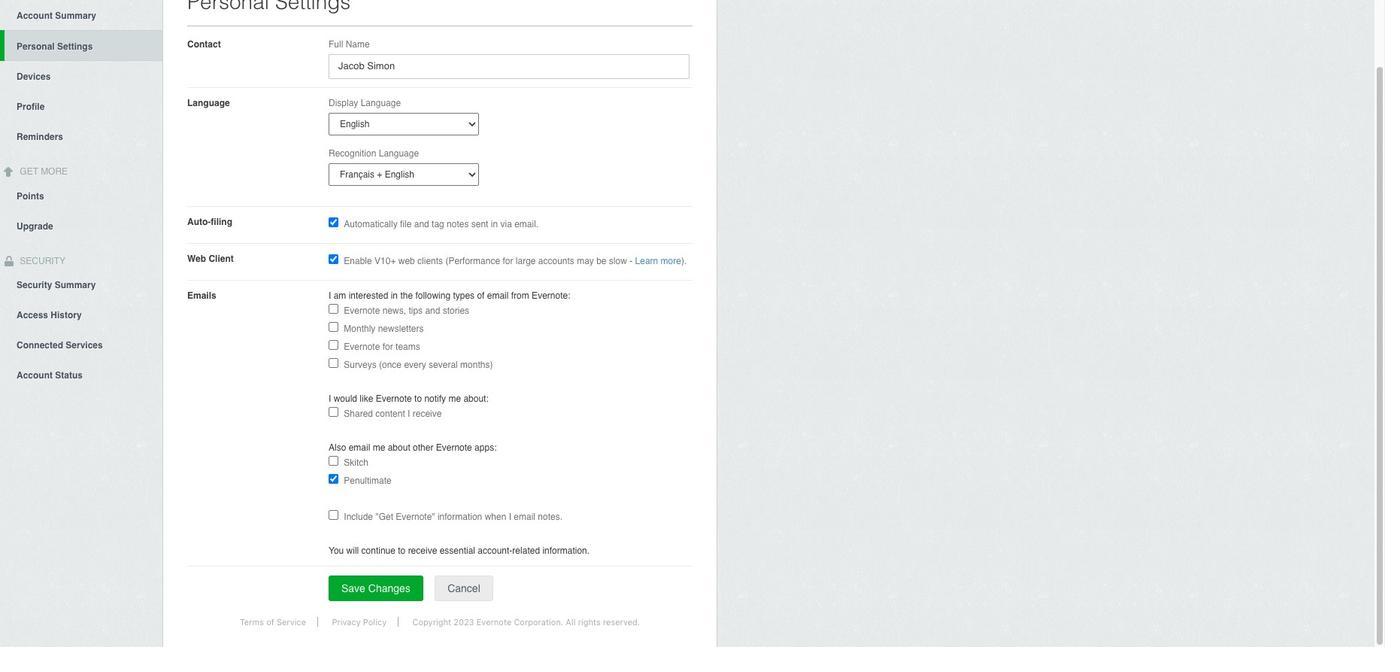 Task type: describe. For each thing, give the bounding box(es) containing it.
1 vertical spatial of
[[266, 617, 274, 627]]

Surveys (once every several months) checkbox
[[329, 358, 339, 368]]

surveys
[[344, 360, 377, 370]]

points
[[17, 191, 44, 201]]

privacy policy
[[332, 617, 387, 627]]

connected
[[17, 340, 63, 351]]

monthly
[[344, 323, 376, 334]]

i up shared content i receive checkbox
[[329, 393, 331, 404]]

sent
[[472, 219, 489, 229]]

enable
[[344, 256, 372, 266]]

display
[[329, 98, 358, 108]]

Skitch checkbox
[[329, 456, 339, 466]]

0 vertical spatial to
[[415, 393, 422, 404]]

language down contact on the top left
[[187, 98, 230, 108]]

2023
[[454, 617, 474, 627]]

2 horizontal spatial email
[[514, 512, 536, 522]]

also email me about other evernote apps:
[[329, 442, 497, 453]]

get
[[20, 166, 38, 177]]

am
[[334, 290, 346, 301]]

security summary
[[17, 280, 96, 291]]

stories
[[443, 305, 470, 316]]

may
[[577, 256, 594, 266]]

accounts
[[539, 256, 575, 266]]

evernote right other
[[436, 442, 472, 453]]

1 vertical spatial receive
[[408, 545, 437, 556]]

auto-
[[187, 217, 211, 227]]

Penultimate checkbox
[[329, 474, 339, 484]]

0 vertical spatial of
[[477, 290, 485, 301]]

include "get evernote" information when i email notes.
[[344, 512, 563, 522]]

0 vertical spatial receive
[[413, 409, 442, 419]]

points link
[[0, 180, 163, 210]]

rights
[[578, 617, 601, 627]]

1 horizontal spatial for
[[503, 256, 513, 266]]

other
[[413, 442, 434, 453]]

auto-filing
[[187, 217, 232, 227]]

i am interested in the following types of email from evernote:
[[329, 290, 571, 301]]

information.
[[543, 545, 590, 556]]

upgrade link
[[0, 210, 163, 240]]

like
[[360, 393, 373, 404]]

1 horizontal spatial email
[[487, 290, 509, 301]]

emails
[[187, 290, 216, 301]]

profile link
[[0, 91, 163, 121]]

service
[[277, 617, 306, 627]]

0 horizontal spatial me
[[373, 442, 385, 453]]

types
[[453, 290, 475, 301]]

evernote up surveys
[[344, 342, 380, 352]]

i left am
[[329, 290, 331, 301]]

recognition language
[[329, 148, 419, 159]]

learn more link
[[635, 256, 682, 266]]

corporation.
[[514, 617, 564, 627]]

evernote news, tips and stories
[[344, 305, 470, 316]]

security for security summary
[[17, 280, 52, 291]]

slow
[[609, 256, 627, 266]]

tips
[[409, 305, 423, 316]]

web
[[399, 256, 415, 266]]

copyright
[[413, 617, 451, 627]]

personal settings
[[17, 41, 93, 52]]

be
[[597, 256, 607, 266]]

file
[[400, 219, 412, 229]]

about:
[[464, 393, 489, 404]]

terms of service link
[[229, 617, 318, 627]]

skitch
[[344, 457, 369, 468]]

you will continue to receive essential account-related information.
[[329, 545, 590, 556]]

Full Name text field
[[329, 54, 690, 79]]

continue
[[362, 545, 396, 556]]

content
[[376, 409, 405, 419]]

(performance
[[446, 256, 500, 266]]

policy
[[363, 617, 387, 627]]

0 vertical spatial in
[[491, 219, 498, 229]]

security for security
[[17, 255, 65, 266]]

you
[[329, 545, 344, 556]]

recognition
[[329, 148, 376, 159]]

the
[[401, 290, 413, 301]]

"get
[[376, 512, 393, 522]]

via
[[501, 219, 512, 229]]

account status link
[[0, 360, 163, 390]]

account summary
[[17, 10, 96, 21]]

essential
[[440, 545, 475, 556]]

upgrade
[[17, 221, 53, 231]]

automatically file and tag notes sent in via email.
[[344, 219, 539, 229]]

Shared content I receive checkbox
[[329, 407, 339, 417]]

privacy policy link
[[321, 617, 399, 627]]

web client
[[187, 254, 234, 264]]

surveys (once every several months)
[[344, 360, 493, 370]]

settings
[[57, 41, 93, 52]]

terms of service
[[240, 617, 306, 627]]

months)
[[460, 360, 493, 370]]

notify
[[425, 393, 446, 404]]

i right when
[[509, 512, 512, 522]]

when
[[485, 512, 507, 522]]



Task type: vqa. For each thing, say whether or not it's contained in the screenshot.
AGO for 25 min ago
no



Task type: locate. For each thing, give the bounding box(es) containing it.
access history
[[17, 310, 82, 321]]

None button
[[435, 576, 493, 601]]

to
[[415, 393, 422, 404], [398, 545, 406, 556]]

language for recognition
[[379, 148, 419, 159]]

1 vertical spatial account
[[17, 370, 53, 381]]

receive down evernote"
[[408, 545, 437, 556]]

personal settings link
[[5, 30, 163, 61]]

for
[[503, 256, 513, 266], [383, 342, 393, 352]]

access
[[17, 310, 48, 321]]

0 vertical spatial summary
[[55, 10, 96, 21]]

devices
[[17, 71, 51, 82]]

and
[[414, 219, 429, 229], [425, 305, 440, 316]]

reserved.
[[603, 617, 640, 627]]

connected services
[[17, 340, 103, 351]]

in left the
[[391, 290, 398, 301]]

0 horizontal spatial to
[[398, 545, 406, 556]]

personal
[[17, 41, 55, 52]]

i down i would like evernote to notify me about:
[[408, 409, 410, 419]]

language right 'recognition'
[[379, 148, 419, 159]]

display language
[[329, 98, 401, 108]]

1 vertical spatial summary
[[55, 280, 96, 291]]

v10+
[[375, 256, 396, 266]]

and down following
[[425, 305, 440, 316]]

privacy
[[332, 617, 361, 627]]

1 account from the top
[[17, 10, 53, 21]]

summary inside account summary 'link'
[[55, 10, 96, 21]]

1 vertical spatial in
[[391, 290, 398, 301]]

Evernote for teams checkbox
[[329, 340, 339, 350]]

shared content i receive
[[344, 409, 442, 419]]

i
[[329, 290, 331, 301], [329, 393, 331, 404], [408, 409, 410, 419], [509, 512, 512, 522]]

summary up access history link
[[55, 280, 96, 291]]

monthly newsletters
[[344, 323, 424, 334]]

of
[[477, 290, 485, 301], [266, 617, 274, 627]]

1 horizontal spatial of
[[477, 290, 485, 301]]

information
[[438, 512, 482, 522]]

terms
[[240, 617, 264, 627]]

summary up personal settings link
[[55, 10, 96, 21]]

evernote right 2023
[[477, 617, 512, 627]]

1 horizontal spatial in
[[491, 219, 498, 229]]

newsletters
[[378, 323, 424, 334]]

account down connected
[[17, 370, 53, 381]]

evernote for teams
[[344, 342, 420, 352]]

and right file
[[414, 219, 429, 229]]

(once
[[379, 360, 402, 370]]

2 account from the top
[[17, 370, 53, 381]]

evernote
[[344, 305, 380, 316], [344, 342, 380, 352], [376, 393, 412, 404], [436, 442, 472, 453], [477, 617, 512, 627]]

0 vertical spatial account
[[17, 10, 53, 21]]

would
[[334, 393, 357, 404]]

evernote:
[[532, 290, 571, 301]]

receive down 'notify'
[[413, 409, 442, 419]]

all
[[566, 617, 576, 627]]

0 horizontal spatial in
[[391, 290, 398, 301]]

to left 'notify'
[[415, 393, 422, 404]]

1 vertical spatial to
[[398, 545, 406, 556]]

summary for security summary
[[55, 280, 96, 291]]

tag
[[432, 219, 444, 229]]

from
[[511, 290, 529, 301]]

several
[[429, 360, 458, 370]]

shared
[[344, 409, 373, 419]]

related
[[513, 545, 540, 556]]

account
[[17, 10, 53, 21], [17, 370, 53, 381]]

email left notes.
[[514, 512, 536, 522]]

me right 'notify'
[[449, 393, 461, 404]]

profile
[[17, 101, 45, 112]]

of right types
[[477, 290, 485, 301]]

me left about
[[373, 442, 385, 453]]

1 vertical spatial security
[[17, 280, 52, 291]]

include
[[344, 512, 373, 522]]

0 horizontal spatial of
[[266, 617, 274, 627]]

-
[[630, 256, 633, 266]]

account inside 'link'
[[17, 10, 53, 21]]

in left via
[[491, 219, 498, 229]]

0 vertical spatial me
[[449, 393, 461, 404]]

language
[[187, 98, 230, 108], [361, 98, 401, 108], [379, 148, 419, 159]]

client
[[209, 254, 234, 264]]

notes.
[[538, 512, 563, 522]]

evernote up shared content i receive
[[376, 393, 412, 404]]

evernote"
[[396, 512, 435, 522]]

for up (once
[[383, 342, 393, 352]]

of right terms
[[266, 617, 274, 627]]

history
[[51, 310, 82, 321]]

following
[[416, 290, 451, 301]]

learn
[[635, 256, 658, 266]]

every
[[404, 360, 426, 370]]

for left large
[[503, 256, 513, 266]]

large
[[516, 256, 536, 266]]

email
[[487, 290, 509, 301], [349, 442, 370, 453], [514, 512, 536, 522]]

0 vertical spatial email
[[487, 290, 509, 301]]

status
[[55, 370, 83, 381]]

0 horizontal spatial email
[[349, 442, 370, 453]]

language for display
[[361, 98, 401, 108]]

account status
[[17, 370, 83, 381]]

Monthly newsletters checkbox
[[329, 322, 339, 332]]

access history link
[[0, 300, 163, 330]]

summary inside security summary link
[[55, 280, 96, 291]]

1 horizontal spatial to
[[415, 393, 422, 404]]

account up the personal
[[17, 10, 53, 21]]

clients
[[418, 256, 443, 266]]

apps:
[[475, 442, 497, 453]]

i would like evernote to notify me about:
[[329, 393, 489, 404]]

0 vertical spatial and
[[414, 219, 429, 229]]

Include "Get Evernote" information when I email notes. checkbox
[[329, 510, 339, 520]]

also
[[329, 442, 346, 453]]

Automatically file and tag notes sent in via email. checkbox
[[329, 217, 339, 227]]

more
[[41, 166, 68, 177]]

account summary link
[[0, 0, 163, 30]]

0 vertical spatial for
[[503, 256, 513, 266]]

None submit
[[329, 576, 423, 601]]

0 vertical spatial security
[[17, 255, 65, 266]]

email left from at the left of the page
[[487, 290, 509, 301]]

summary for account summary
[[55, 10, 96, 21]]

Evernote news, tips and stories checkbox
[[329, 304, 339, 314]]

1 vertical spatial for
[[383, 342, 393, 352]]

1 vertical spatial email
[[349, 442, 370, 453]]

2 vertical spatial email
[[514, 512, 536, 522]]

account for account status
[[17, 370, 53, 381]]

summary
[[55, 10, 96, 21], [55, 280, 96, 291]]

1 vertical spatial me
[[373, 442, 385, 453]]

notes
[[447, 219, 469, 229]]

full name
[[329, 39, 370, 50]]

teams
[[396, 342, 420, 352]]

name
[[346, 39, 370, 50]]

in
[[491, 219, 498, 229], [391, 290, 398, 301]]

services
[[66, 340, 103, 351]]

contact
[[187, 39, 221, 50]]

penultimate
[[344, 475, 392, 486]]

0 horizontal spatial for
[[383, 342, 393, 352]]

).
[[682, 256, 687, 266]]

None checkbox
[[329, 254, 339, 264]]

copyright 2023 evernote corporation. all rights reserved.
[[413, 617, 640, 627]]

to right continue
[[398, 545, 406, 556]]

1 horizontal spatial me
[[449, 393, 461, 404]]

language right "display"
[[361, 98, 401, 108]]

evernote down "interested"
[[344, 305, 380, 316]]

account for account summary
[[17, 10, 53, 21]]

email up skitch
[[349, 442, 370, 453]]

full
[[329, 39, 343, 50]]

web
[[187, 254, 206, 264]]

security up security summary
[[17, 255, 65, 266]]

reminders
[[17, 132, 63, 142]]

enable v10+ web clients (performance for large accounts may be slow - learn more ).
[[344, 256, 687, 266]]

me
[[449, 393, 461, 404], [373, 442, 385, 453]]

devices link
[[0, 61, 163, 91]]

1 vertical spatial and
[[425, 305, 440, 316]]

security up access
[[17, 280, 52, 291]]



